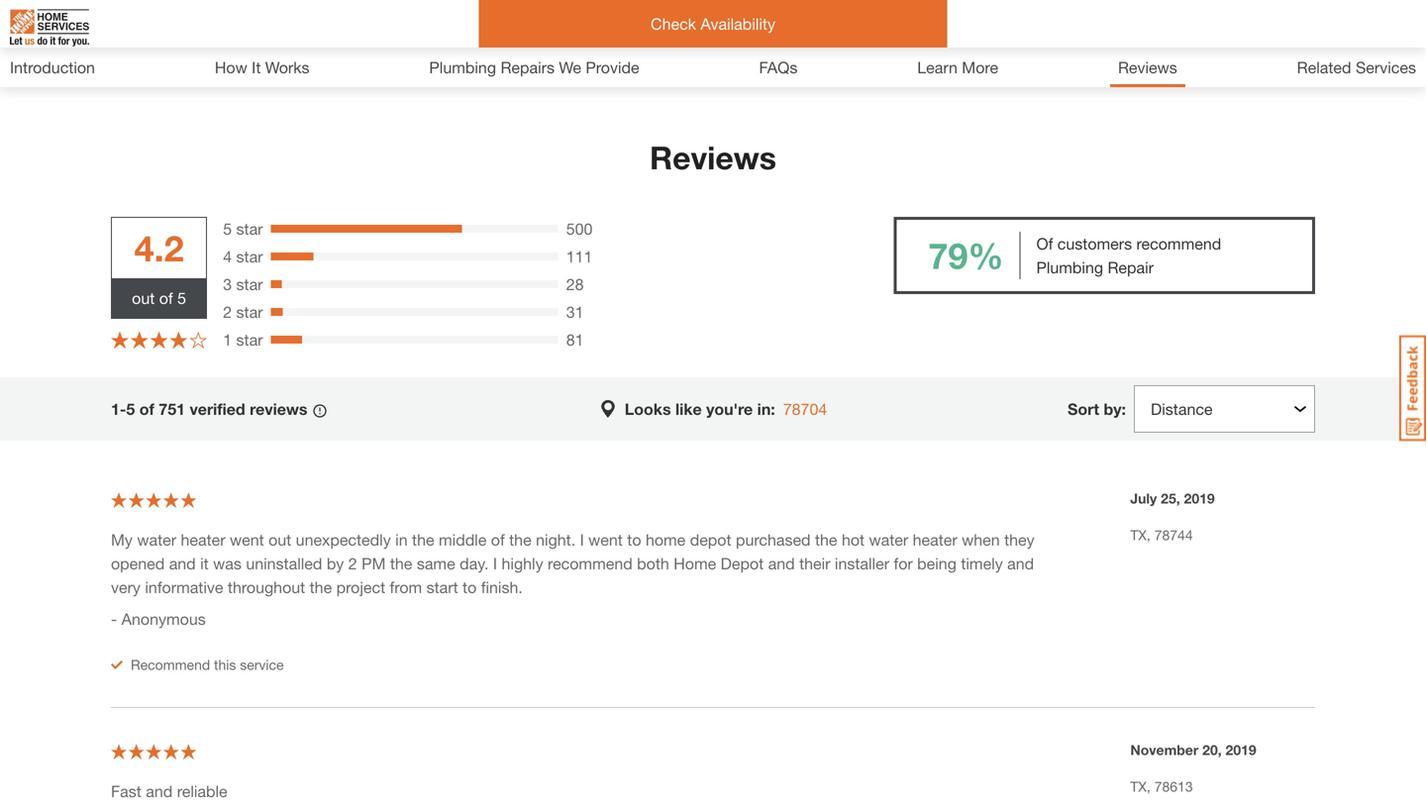 Task type: describe. For each thing, give the bounding box(es) containing it.
and right fast
[[146, 782, 173, 801]]

and down they on the bottom of page
[[1007, 554, 1034, 573]]

1
[[223, 330, 232, 349]]

it
[[252, 58, 261, 77]]

of
[[1036, 234, 1053, 253]]

1-5 of 751 verified reviews
[[111, 400, 312, 418]]

tx, 78613
[[1130, 778, 1193, 795]]

related services
[[1297, 58, 1416, 77]]

installer
[[835, 554, 889, 573]]

0 horizontal spatial 5
[[126, 400, 135, 418]]

looks like you're in: 78704
[[625, 400, 827, 418]]

1 vertical spatial reviews
[[650, 139, 776, 176]]

out inside my water heater went out unexpectedly in the middle of the night.  i went to home depot purchased the hot water heater when they opened and it was uninstalled by 2 pm the same day.  i highly recommend both home depot and their installer for being timely and very informative throughout the project from start to finish.
[[268, 530, 291, 549]]

customers
[[1058, 234, 1132, 253]]

plumbing repairs we provide
[[429, 58, 639, 77]]

4
[[223, 247, 232, 266]]

how
[[215, 58, 247, 77]]

like
[[675, 400, 702, 418]]

the down by
[[310, 578, 332, 597]]

2 inside 28 2 star
[[223, 303, 232, 321]]

learn more
[[917, 58, 998, 77]]

star for 1
[[236, 330, 263, 349]]

tx, for fast and reliable
[[1130, 778, 1151, 795]]

recommend this service
[[131, 657, 284, 673]]

500
[[566, 219, 593, 238]]

in:
[[757, 400, 775, 418]]

unexpectedly
[[296, 530, 391, 549]]

31
[[566, 303, 584, 321]]

opened
[[111, 554, 165, 573]]

timely
[[961, 554, 1003, 573]]

5 star
[[223, 219, 263, 238]]

start
[[426, 578, 458, 597]]

plumbing inside the of customers recommend plumbing repair
[[1036, 258, 1103, 277]]

111 3 star
[[223, 247, 593, 294]]

highly
[[502, 554, 543, 573]]

☆ ☆ ☆ ☆ ☆ for water
[[111, 491, 196, 510]]

both
[[637, 554, 669, 573]]

november 20, 2019
[[1130, 742, 1256, 758]]

2019 for my water heater went out unexpectedly in the middle of the night.  i went to home depot purchased the hot water heater when they opened and it was uninstalled by 2 pm the same day.  i highly recommend both home depot and their installer for being timely and very informative throughout the project from start to finish.
[[1184, 490, 1215, 507]]

day.
[[460, 554, 489, 573]]

more
[[962, 58, 998, 77]]

out of 5
[[132, 289, 186, 308]]

78704 link
[[783, 400, 827, 418]]

uninstalled
[[246, 554, 322, 573]]

1 star link
[[223, 328, 263, 352]]

from
[[390, 578, 422, 597]]

31 1 star
[[223, 303, 584, 349]]

finish.
[[481, 578, 523, 597]]

home
[[646, 530, 686, 549]]

the down in
[[390, 554, 412, 573]]

anonymous
[[121, 610, 206, 628]]

☆ ☆ ☆ ☆ ☆ for and
[[111, 742, 196, 761]]

july 25, 2019
[[1130, 490, 1215, 507]]

5 star link
[[223, 217, 263, 241]]

78744
[[1154, 527, 1193, 543]]

works
[[265, 58, 310, 77]]

0 vertical spatial plumbing
[[429, 58, 496, 77]]

★ ★ ★ ★ ★ for and
[[111, 742, 196, 761]]

2 horizontal spatial 5
[[223, 219, 232, 238]]

79%
[[928, 234, 1004, 277]]

we
[[559, 58, 581, 77]]

28
[[566, 275, 584, 294]]

2 inside my water heater went out unexpectedly in the middle of the night.  i went to home depot purchased the hot water heater when they opened and it was uninstalled by 2 pm the same day.  i highly recommend both home depot and their installer for being timely and very informative throughout the project from start to finish.
[[348, 554, 357, 573]]

3 star link
[[223, 272, 263, 296]]

check
[[651, 14, 696, 33]]

july
[[1130, 490, 1157, 507]]

recommend inside my water heater went out unexpectedly in the middle of the night.  i went to home depot purchased the hot water heater when they opened and it was uninstalled by 2 pm the same day.  i highly recommend both home depot and their installer for being timely and very informative throughout the project from start to finish.
[[548, 554, 633, 573]]

they
[[1004, 530, 1035, 549]]

- anonymous
[[111, 610, 206, 628]]

2 star link
[[223, 300, 263, 324]]

project
[[336, 578, 385, 597]]

the up their
[[815, 530, 837, 549]]

the right in
[[412, 530, 434, 549]]

when
[[962, 530, 1000, 549]]

november
[[1130, 742, 1199, 758]]

0 vertical spatial out
[[132, 289, 155, 308]]

my water heater went out unexpectedly in the middle of the night.  i went to home depot purchased the hot water heater when they opened and it was uninstalled by 2 pm the same day.  i highly recommend both home depot and their installer for being timely and very informative throughout the project from start to finish.
[[111, 530, 1035, 597]]

this
[[214, 657, 236, 673]]

2 went from the left
[[588, 530, 623, 549]]

how it works
[[215, 58, 310, 77]]

recommend
[[131, 657, 210, 673]]

related
[[1297, 58, 1351, 77]]

tx, 78744
[[1130, 527, 1193, 543]]

was
[[213, 554, 242, 573]]

4 star link
[[223, 245, 263, 268]]

and down purchased
[[768, 554, 795, 573]]

fast and reliable
[[111, 782, 227, 801]]

reliable
[[177, 782, 227, 801]]



Task type: vqa. For each thing, say whether or not it's contained in the screenshot.
rig
no



Task type: locate. For each thing, give the bounding box(es) containing it.
2019 right "20,"
[[1226, 742, 1256, 758]]

went right night.
[[588, 530, 623, 549]]

☆
[[111, 329, 129, 351], [131, 329, 148, 351], [150, 329, 168, 351], [170, 329, 188, 351], [189, 329, 207, 351], [111, 491, 127, 510], [128, 491, 144, 510], [146, 491, 162, 510], [163, 491, 179, 510], [181, 491, 196, 510], [111, 742, 127, 761], [128, 742, 144, 761], [146, 742, 162, 761], [163, 742, 179, 761], [181, 742, 196, 761]]

0 horizontal spatial of
[[139, 400, 154, 418]]

751
[[159, 400, 185, 418]]

1 horizontal spatial 2019
[[1226, 742, 1256, 758]]

1 vertical spatial of
[[139, 400, 154, 418]]

1 vertical spatial ★ ★ ★ ★ ★
[[111, 491, 196, 510]]

plumbing left repairs
[[429, 58, 496, 77]]

to down "day."
[[463, 578, 477, 597]]

0 vertical spatial 2
[[223, 303, 232, 321]]

do it for you logo image
[[10, 1, 89, 54]]

same
[[417, 554, 455, 573]]

111
[[566, 247, 593, 266]]

plumbing
[[429, 58, 496, 77], [1036, 258, 1103, 277]]

0 horizontal spatial out
[[132, 289, 155, 308]]

5 star from the top
[[236, 330, 263, 349]]

0 horizontal spatial plumbing
[[429, 58, 496, 77]]

of down the 4.2
[[159, 289, 173, 308]]

28 2 star
[[223, 275, 584, 321]]

0 horizontal spatial 2019
[[1184, 490, 1215, 507]]

water up opened
[[137, 530, 176, 549]]

5 left 3
[[177, 289, 186, 308]]

1 vertical spatial 2
[[348, 554, 357, 573]]

of inside my water heater went out unexpectedly in the middle of the night.  i went to home depot purchased the hot water heater when they opened and it was uninstalled by 2 pm the same day.  i highly recommend both home depot and their installer for being timely and very informative throughout the project from start to finish.
[[491, 530, 505, 549]]

2 heater from the left
[[913, 530, 957, 549]]

verified
[[190, 400, 245, 418]]

★ ★ ★ ★ ★ for water
[[111, 491, 196, 510]]

★ ★ ★ ★ ★ up my
[[111, 491, 196, 510]]

0 vertical spatial 2019
[[1184, 490, 1215, 507]]

1 water from the left
[[137, 530, 176, 549]]

0 vertical spatial tx,
[[1130, 527, 1151, 543]]

repairs
[[501, 58, 555, 77]]

faqs
[[759, 58, 798, 77]]

tx, for my water heater went out unexpectedly in the middle of the night.  i went to home depot purchased the hot water heater when they opened and it was uninstalled by 2 pm the same day.  i highly recommend both home depot and their installer for being timely and very informative throughout the project from start to finish.
[[1130, 527, 1151, 543]]

star right '4'
[[236, 247, 263, 266]]

my
[[111, 530, 133, 549]]

2 ★ ★ ★ ★ ★ from the top
[[111, 491, 196, 510]]

to up "both"
[[627, 530, 641, 549]]

star inside 500 4 star
[[236, 247, 263, 266]]

1 tx, from the top
[[1130, 527, 1151, 543]]

☆ ☆ ☆ ☆ ☆
[[111, 329, 207, 351], [111, 491, 196, 510], [111, 742, 196, 761]]

heater up it
[[181, 530, 225, 549]]

recommend down night.
[[548, 554, 633, 573]]

1 horizontal spatial 2
[[348, 554, 357, 573]]

recommend up repair
[[1136, 234, 1221, 253]]

0 vertical spatial ☆ ☆ ☆ ☆ ☆
[[111, 329, 207, 351]]

1 ★ ★ ★ ★ ★ from the top
[[111, 329, 207, 351]]

service
[[240, 657, 284, 673]]

1 horizontal spatial went
[[588, 530, 623, 549]]

1 horizontal spatial 5
[[177, 289, 186, 308]]

depot
[[690, 530, 731, 549]]

1 vertical spatial i
[[493, 554, 497, 573]]

for
[[894, 554, 913, 573]]

availability
[[701, 14, 775, 33]]

3 ☆ ☆ ☆ ☆ ☆ from the top
[[111, 742, 196, 761]]

1 vertical spatial out
[[268, 530, 291, 549]]

water
[[137, 530, 176, 549], [869, 530, 908, 549]]

4 star from the top
[[236, 303, 263, 321]]

the
[[412, 530, 434, 549], [509, 530, 532, 549], [815, 530, 837, 549], [390, 554, 412, 573], [310, 578, 332, 597]]

-
[[111, 610, 117, 628]]

out
[[132, 289, 155, 308], [268, 530, 291, 549]]

2 ☆ ☆ ☆ ☆ ☆ from the top
[[111, 491, 196, 510]]

plumbing down customers
[[1036, 258, 1103, 277]]

2 water from the left
[[869, 530, 908, 549]]

hot
[[842, 530, 865, 549]]

tx, left 78613
[[1130, 778, 1151, 795]]

their
[[799, 554, 830, 573]]

1-
[[111, 400, 126, 418]]

water up for
[[869, 530, 908, 549]]

★
[[111, 329, 129, 351], [131, 329, 148, 351], [150, 329, 168, 351], [170, 329, 188, 351], [189, 329, 207, 351], [111, 491, 127, 510], [128, 491, 144, 510], [146, 491, 162, 510], [163, 491, 179, 510], [181, 491, 196, 510], [111, 742, 127, 761], [128, 742, 144, 761], [146, 742, 162, 761], [163, 742, 179, 761], [181, 742, 196, 761]]

0 horizontal spatial 2
[[223, 303, 232, 321]]

1 ☆ ☆ ☆ ☆ ☆ from the top
[[111, 329, 207, 351]]

services
[[1356, 58, 1416, 77]]

2 star from the top
[[236, 247, 263, 266]]

0 vertical spatial 5
[[223, 219, 232, 238]]

1 horizontal spatial water
[[869, 530, 908, 549]]

pm
[[362, 554, 386, 573]]

learn
[[917, 58, 958, 77]]

fast
[[111, 782, 141, 801]]

1 horizontal spatial heater
[[913, 530, 957, 549]]

and left it
[[169, 554, 196, 573]]

very
[[111, 578, 141, 597]]

0 vertical spatial recommend
[[1136, 234, 1221, 253]]

1 horizontal spatial recommend
[[1136, 234, 1221, 253]]

informative
[[145, 578, 223, 597]]

78613
[[1154, 778, 1193, 795]]

1 vertical spatial plumbing
[[1036, 258, 1103, 277]]

tx,
[[1130, 527, 1151, 543], [1130, 778, 1151, 795]]

recommend
[[1136, 234, 1221, 253], [548, 554, 633, 573]]

0 horizontal spatial went
[[230, 530, 264, 549]]

5 left 751
[[126, 400, 135, 418]]

star down 3 star link
[[236, 303, 263, 321]]

throughout
[[228, 578, 305, 597]]

0 horizontal spatial reviews
[[650, 139, 776, 176]]

by
[[327, 554, 344, 573]]

of left 751
[[139, 400, 154, 418]]

i right night.
[[580, 530, 584, 549]]

1 horizontal spatial i
[[580, 530, 584, 549]]

☆ ☆ ☆ ☆ ☆ up my
[[111, 491, 196, 510]]

sort by:
[[1068, 400, 1126, 418]]

3 ★ ★ ★ ★ ★ from the top
[[111, 742, 196, 761]]

2019 right 25,
[[1184, 490, 1215, 507]]

★ ★ ★ ★ ★ up fast and reliable
[[111, 742, 196, 761]]

5 up '4'
[[223, 219, 232, 238]]

0 vertical spatial i
[[580, 530, 584, 549]]

star inside 28 2 star
[[236, 303, 263, 321]]

went up 'was'
[[230, 530, 264, 549]]

purchased
[[736, 530, 811, 549]]

of customers recommend plumbing repair
[[1036, 234, 1221, 277]]

☆ ☆ ☆ ☆ ☆ up fast and reliable
[[111, 742, 196, 761]]

i right "day."
[[493, 554, 497, 573]]

common toilet problems - images image
[[484, 0, 682, 27]]

it
[[200, 554, 209, 573]]

0 horizontal spatial heater
[[181, 530, 225, 549]]

0 vertical spatial reviews
[[1118, 58, 1177, 77]]

1 horizontal spatial plumbing
[[1036, 258, 1103, 277]]

star right 3
[[236, 275, 263, 294]]

star for 2
[[236, 303, 263, 321]]

0 horizontal spatial recommend
[[548, 554, 633, 573]]

feedback link image
[[1399, 335, 1426, 442]]

the up highly
[[509, 530, 532, 549]]

1 vertical spatial 2019
[[1226, 742, 1256, 758]]

middle
[[439, 530, 487, 549]]

home
[[674, 554, 716, 573]]

1 star from the top
[[236, 219, 263, 238]]

out down the 4.2
[[132, 289, 155, 308]]

recommend inside the of customers recommend plumbing repair
[[1136, 234, 1221, 253]]

2 tx, from the top
[[1130, 778, 1151, 795]]

you're
[[706, 400, 753, 418]]

heater
[[181, 530, 225, 549], [913, 530, 957, 549]]

1 horizontal spatial of
[[159, 289, 173, 308]]

25,
[[1161, 490, 1180, 507]]

500 4 star
[[223, 219, 593, 266]]

night.
[[536, 530, 576, 549]]

0 vertical spatial ★ ★ ★ ★ ★
[[111, 329, 207, 351]]

☆ ☆ ☆ ☆ ☆ down out of 5
[[111, 329, 207, 351]]

tx, left 78744
[[1130, 527, 1151, 543]]

1 went from the left
[[230, 530, 264, 549]]

2 vertical spatial of
[[491, 530, 505, 549]]

star up 4 star link
[[236, 219, 263, 238]]

2 horizontal spatial of
[[491, 530, 505, 549]]

2 right by
[[348, 554, 357, 573]]

1 vertical spatial ☆ ☆ ☆ ☆ ☆
[[111, 491, 196, 510]]

reviews
[[250, 400, 308, 418]]

5
[[223, 219, 232, 238], [177, 289, 186, 308], [126, 400, 135, 418]]

3 star from the top
[[236, 275, 263, 294]]

0 vertical spatial to
[[627, 530, 641, 549]]

i
[[580, 530, 584, 549], [493, 554, 497, 573]]

provide
[[586, 58, 639, 77]]

star for 3
[[236, 275, 263, 294]]

0 horizontal spatial to
[[463, 578, 477, 597]]

sort
[[1068, 400, 1099, 418]]

check availability button
[[479, 0, 947, 48]]

star inside 31 1 star
[[236, 330, 263, 349]]

star right 1
[[236, 330, 263, 349]]

2019 for fast and reliable
[[1226, 742, 1256, 758]]

1 vertical spatial 5
[[177, 289, 186, 308]]

star
[[236, 219, 263, 238], [236, 247, 263, 266], [236, 275, 263, 294], [236, 303, 263, 321], [236, 330, 263, 349]]

1 vertical spatial recommend
[[548, 554, 633, 573]]

0 horizontal spatial water
[[137, 530, 176, 549]]

1 horizontal spatial out
[[268, 530, 291, 549]]

2 vertical spatial ★ ★ ★ ★ ★
[[111, 742, 196, 761]]

star for 4
[[236, 247, 263, 266]]

1 vertical spatial tx,
[[1130, 778, 1151, 795]]

out up uninstalled
[[268, 530, 291, 549]]

of up highly
[[491, 530, 505, 549]]

1 horizontal spatial to
[[627, 530, 641, 549]]

how to fix a leaky faucet - image image
[[10, 0, 208, 27]]

being
[[917, 554, 957, 573]]

heater up being
[[913, 530, 957, 549]]

2 up 1
[[223, 303, 232, 321]]

2 vertical spatial 5
[[126, 400, 135, 418]]

by:
[[1104, 400, 1126, 418]]

went
[[230, 530, 264, 549], [588, 530, 623, 549]]

2 vertical spatial ☆ ☆ ☆ ☆ ☆
[[111, 742, 196, 761]]

78704
[[783, 400, 827, 418]]

of
[[159, 289, 173, 308], [139, 400, 154, 418], [491, 530, 505, 549]]

in
[[395, 530, 408, 549]]

0 horizontal spatial i
[[493, 554, 497, 573]]

star inside 111 3 star
[[236, 275, 263, 294]]

depot
[[721, 554, 764, 573]]

1 heater from the left
[[181, 530, 225, 549]]

1 horizontal spatial reviews
[[1118, 58, 1177, 77]]

looks
[[625, 400, 671, 418]]

0 vertical spatial of
[[159, 289, 173, 308]]

★ ★ ★ ★ ★
[[111, 329, 207, 351], [111, 491, 196, 510], [111, 742, 196, 761]]

★ ★ ★ ★ ★ down out of 5
[[111, 329, 207, 351]]

4.2
[[134, 227, 184, 269]]

81
[[566, 330, 584, 349]]

1 vertical spatial to
[[463, 578, 477, 597]]

introduction
[[10, 58, 95, 77]]



